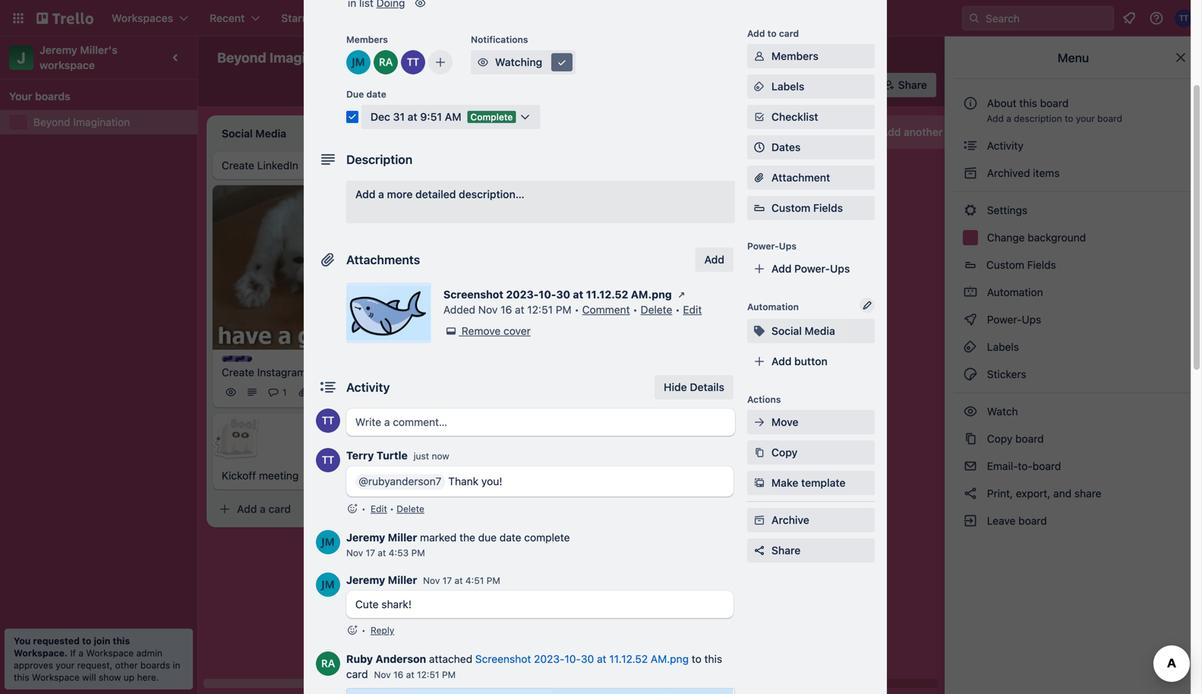 Task type: vqa. For each thing, say whether or not it's contained in the screenshot.
leftmost Ups
yes



Task type: locate. For each thing, give the bounding box(es) containing it.
1 horizontal spatial workspace
[[86, 648, 134, 659]]

you
[[14, 636, 31, 646]]

due date
[[346, 89, 387, 100]]

terry turtle (terryturtle) image
[[1175, 9, 1193, 27], [316, 409, 340, 433], [316, 448, 340, 473]]

due
[[346, 89, 364, 100]]

requested
[[33, 636, 80, 646]]

0 horizontal spatial members
[[346, 34, 388, 45]]

sm image inside print, export, and share link
[[963, 486, 978, 501]]

0 vertical spatial labels
[[772, 80, 805, 93]]

jeremy miller (jeremymiller198) image up turtle
[[383, 383, 401, 402]]

16 down "anderson"
[[394, 670, 404, 680]]

members down add to card
[[772, 50, 819, 62]]

workspace left visible in the top of the page
[[412, 51, 468, 64]]

comment
[[582, 303, 630, 316]]

screenshot
[[444, 288, 504, 301], [475, 653, 531, 665]]

1 vertical spatial labels
[[985, 341, 1020, 353]]

miller inside jeremy miller marked the due date complete nov 17 at 4:53 pm
[[388, 531, 417, 544]]

attachment button
[[748, 166, 875, 190]]

to inside about this board add a description to your board
[[1065, 113, 1074, 124]]

1 vertical spatial automation
[[748, 302, 799, 312]]

1 down the instagram
[[283, 387, 287, 398]]

sm image inside settings link
[[963, 203, 978, 218]]

edit
[[683, 303, 702, 316], [371, 504, 387, 514]]

edit link down add button
[[683, 303, 702, 316]]

workspace.
[[14, 648, 68, 659]]

0 vertical spatial the
[[500, 330, 516, 342]]

due
[[478, 531, 497, 544]]

0 horizontal spatial your
[[56, 660, 75, 671]]

copy for copy board
[[987, 433, 1013, 445]]

power- up social media button
[[795, 262, 830, 275]]

0 vertical spatial beyond
[[217, 49, 266, 66]]

sm image inside archived items link
[[963, 166, 978, 181]]

terry turtle (terryturtle) image
[[401, 50, 425, 74], [812, 74, 833, 96], [556, 368, 574, 386], [362, 383, 380, 402]]

edit • delete
[[371, 504, 425, 514]]

about this board add a description to your board
[[987, 97, 1123, 124]]

12:51 down screenshot 2023-10-30 at 11.12.52 am.png
[[527, 303, 553, 316]]

miller up 4:53
[[388, 531, 417, 544]]

delete
[[641, 303, 673, 316], [397, 504, 425, 514]]

custom fields down change background
[[987, 259, 1057, 271]]

a inside about this board add a description to your board
[[1007, 113, 1012, 124]]

0 horizontal spatial custom fields
[[772, 202, 843, 214]]

share up the add another list
[[898, 79, 928, 91]]

card down ruby
[[346, 668, 368, 681]]

template
[[801, 477, 846, 489]]

16 up remove cover
[[501, 303, 512, 316]]

custom fields button
[[748, 201, 875, 216], [954, 253, 1193, 277]]

0 horizontal spatial copy
[[772, 446, 798, 459]]

anderson
[[376, 653, 426, 665]]

custom fields button down attachment button
[[748, 201, 875, 216]]

1 horizontal spatial beyond
[[217, 49, 266, 66]]

screenshot right 'attached'
[[475, 653, 531, 665]]

share button right ruby anderson (rubyanderson7) image
[[877, 73, 937, 97]]

sm image inside social media button
[[752, 324, 767, 339]]

beyond inside 'board name' text field
[[217, 49, 266, 66]]

1 horizontal spatial custom
[[987, 259, 1025, 271]]

sm image inside activity link
[[963, 138, 978, 153]]

0 vertical spatial 17
[[366, 548, 375, 558]]

open information menu image
[[1149, 11, 1165, 26]]

2 create from the top
[[222, 366, 254, 379]]

beyond imagination inside 'board name' text field
[[217, 49, 347, 66]]

1 horizontal spatial automation
[[985, 286, 1044, 299]]

date right due
[[367, 89, 387, 100]]

sm image inside automation link
[[963, 285, 978, 300]]

1 vertical spatial date
[[500, 531, 522, 544]]

boards right "your"
[[35, 90, 70, 103]]

1 horizontal spatial 12:51
[[527, 303, 553, 316]]

if
[[70, 648, 76, 659]]

jeremy miller (jeremymiller198) image for terry turtle (terryturtle) image under members link
[[832, 74, 853, 96]]

12:51
[[527, 303, 553, 316], [417, 670, 440, 680]]

add a card down kickoff meeting
[[237, 503, 291, 516]]

remove cover link
[[444, 324, 531, 339]]

sm image for remove cover link
[[444, 324, 459, 339]]

a right if
[[79, 648, 84, 659]]

jeremy miller (jeremymiller198) image down members link
[[832, 74, 853, 96]]

change background link
[[954, 226, 1193, 250]]

jeremy miller (jeremymiller198) image for terry turtle (terryturtle) image below create instagram "link"
[[383, 383, 401, 402]]

terry turtle (terryturtle) image left terry
[[316, 448, 340, 473]]

board up 'to-'
[[1016, 433, 1044, 445]]

archived items link
[[954, 161, 1193, 185]]

create inside "link"
[[222, 366, 254, 379]]

2023-
[[506, 288, 539, 301], [534, 653, 565, 665]]

1 vertical spatial custom fields
[[987, 259, 1057, 271]]

1 vertical spatial ups
[[830, 262, 850, 275]]

social media
[[772, 325, 835, 337]]

0 horizontal spatial 12:51
[[417, 670, 440, 680]]

complete
[[471, 112, 513, 122]]

sm image inside members link
[[752, 49, 767, 64]]

nov up remove cover link
[[478, 303, 498, 316]]

1 horizontal spatial labels link
[[954, 335, 1193, 359]]

cover
[[504, 325, 531, 337]]

sm image for automation link
[[963, 285, 978, 300]]

custom down change
[[987, 259, 1025, 271]]

nov
[[478, 303, 498, 316], [346, 548, 363, 558], [423, 575, 440, 586], [374, 670, 391, 680]]

automation up the social
[[748, 302, 799, 312]]

labels up stickers
[[985, 341, 1020, 353]]

1 vertical spatial screenshot
[[475, 653, 531, 665]]

move link
[[748, 410, 875, 435]]

add a card button for create linkedin
[[213, 497, 383, 522]]

17 inside jeremy miller marked the due date complete nov 17 at 4:53 pm
[[366, 548, 375, 558]]

a inside 'if a workspace admin approves your request, other boards in this workspace will show up here.'
[[79, 648, 84, 659]]

1 horizontal spatial 30
[[581, 653, 594, 665]]

nov left 4:53
[[346, 548, 363, 558]]

request,
[[77, 660, 113, 671]]

members up star or unstar board icon
[[346, 34, 388, 45]]

sm image inside 'make template' 'link'
[[752, 476, 767, 491]]

imagination up due
[[270, 49, 347, 66]]

your boards with 1 items element
[[9, 87, 181, 106]]

1 horizontal spatial custom fields
[[987, 259, 1057, 271]]

a left more
[[378, 188, 384, 201]]

jeremy for jeremy miller nov 17 at 4:51 pm
[[346, 574, 385, 586]]

sm image inside move link
[[752, 415, 767, 430]]

this inside about this board add a description to your board
[[1020, 97, 1038, 109]]

terry
[[346, 449, 374, 462]]

shark!
[[382, 598, 412, 611]]

Board name text field
[[210, 46, 354, 70]]

1 vertical spatial copy
[[772, 446, 798, 459]]

1 horizontal spatial power-ups
[[985, 313, 1045, 326]]

beyond imagination link
[[33, 115, 188, 130]]

reply
[[371, 625, 395, 636]]

custom fields down attachment button
[[772, 202, 843, 214]]

members
[[346, 34, 388, 45], [772, 50, 819, 62]]

jeremy up nov 17 at 4:53 pm link
[[346, 531, 385, 544]]

0 horizontal spatial add a card
[[237, 503, 291, 516]]

leave
[[987, 515, 1016, 527]]

add a card button up you!
[[428, 400, 599, 424]]

sm image
[[476, 55, 491, 70], [963, 138, 978, 153], [963, 203, 978, 218], [963, 285, 978, 300], [444, 324, 459, 339], [963, 367, 978, 382], [752, 415, 767, 430], [752, 445, 767, 460], [752, 513, 767, 528], [963, 514, 978, 529]]

jeremy up workspace
[[40, 44, 77, 56]]

edit down add button
[[683, 303, 702, 316]]

12:51 down 'attached'
[[417, 670, 440, 680]]

1 horizontal spatial 17
[[443, 575, 452, 586]]

sm image for the power-ups link
[[963, 312, 978, 327]]

workspace down approves
[[32, 672, 80, 683]]

add a card up you!
[[453, 406, 507, 418]]

stickers link
[[954, 362, 1193, 387]]

board up description
[[1041, 97, 1069, 109]]

1 vertical spatial beyond imagination
[[33, 116, 130, 128]]

create linkedin link
[[222, 158, 398, 173]]

workspace visible button
[[385, 46, 512, 70]]

power-ups up stickers
[[985, 313, 1045, 326]]

0 horizontal spatial date
[[367, 89, 387, 100]]

2 horizontal spatial ruby anderson (rubyanderson7) image
[[599, 368, 617, 386]]

1 vertical spatial beyond
[[33, 116, 70, 128]]

sm image inside checklist link
[[752, 109, 767, 125]]

nov 16 at 12:51 pm
[[374, 670, 456, 680]]

0 vertical spatial boards
[[35, 90, 70, 103]]

terry turtle (terryturtle) image down create instagram "link"
[[316, 409, 340, 433]]

0 vertical spatial miller
[[388, 531, 417, 544]]

1 vertical spatial edit
[[371, 504, 387, 514]]

1 horizontal spatial create from template… image
[[605, 406, 617, 418]]

automation down change
[[985, 286, 1044, 299]]

0 vertical spatial delete link
[[641, 303, 673, 316]]

at inside jeremy miller nov 17 at 4:51 pm
[[455, 575, 463, 586]]

0 vertical spatial members
[[346, 34, 388, 45]]

sm image inside watching button
[[476, 55, 491, 70]]

0 vertical spatial 30
[[556, 288, 571, 301]]

create
[[222, 159, 254, 172], [222, 366, 254, 379]]

0 horizontal spatial 10-
[[539, 288, 556, 301]]

1 vertical spatial imagination
[[73, 116, 130, 128]]

actions
[[748, 394, 781, 405]]

0 horizontal spatial delete
[[397, 504, 425, 514]]

jeremy for jeremy miller marked the due date complete nov 17 at 4:53 pm
[[346, 531, 385, 544]]

power-ups link
[[954, 308, 1193, 332]]

1 vertical spatial terry turtle (terryturtle) image
[[316, 409, 340, 433]]

workspace inside button
[[412, 51, 468, 64]]

1 vertical spatial edit link
[[371, 504, 387, 514]]

primary element
[[0, 0, 1203, 36]]

power-
[[748, 241, 779, 251], [795, 262, 830, 275], [987, 313, 1022, 326]]

admin
[[136, 648, 163, 659]]

beyond inside 'beyond imagination' link
[[33, 116, 70, 128]]

sm image inside the power-ups link
[[963, 312, 978, 327]]

1 horizontal spatial beyond imagination
[[217, 49, 347, 66]]

sm image inside copy board link
[[963, 431, 978, 447]]

mark due date as complete image
[[346, 111, 359, 123]]

boards
[[35, 90, 70, 103], [140, 660, 170, 671]]

0 vertical spatial custom fields button
[[748, 201, 875, 216]]

imagination inside 'board name' text field
[[270, 49, 347, 66]]

sm image inside email-to-board link
[[963, 459, 978, 474]]

0 horizontal spatial labels link
[[748, 74, 875, 99]]

date right the due on the left bottom of page
[[500, 531, 522, 544]]

2 vertical spatial ups
[[1022, 313, 1042, 326]]

to inside you requested to join this workspace.
[[82, 636, 91, 646]]

jeremy inside jeremy miller's workspace
[[40, 44, 77, 56]]

1 vertical spatial workspace
[[86, 648, 134, 659]]

delete link right comment link
[[641, 303, 673, 316]]

ruby anderson (rubyanderson7) image left ruby
[[316, 652, 340, 676]]

social
[[772, 325, 802, 337]]

labels
[[772, 80, 805, 93], [985, 341, 1020, 353]]

board
[[541, 51, 571, 64]]

automation
[[985, 286, 1044, 299], [748, 302, 799, 312]]

0 vertical spatial fields
[[814, 202, 843, 214]]

nov down "anderson"
[[374, 670, 391, 680]]

power-ups up add power-ups on the top of page
[[748, 241, 797, 251]]

add
[[748, 28, 765, 39], [987, 113, 1004, 124], [881, 126, 901, 138], [356, 188, 376, 201], [705, 253, 725, 266], [772, 262, 792, 275], [772, 355, 792, 368], [453, 406, 473, 418], [237, 503, 257, 516]]

custom fields for add to card
[[772, 202, 843, 214]]

custom down attachment
[[772, 202, 811, 214]]

activity link
[[954, 134, 1193, 158]]

1 horizontal spatial 1
[[313, 387, 317, 398]]

delete link right •
[[397, 504, 425, 514]]

add a more detailed description… link
[[346, 181, 735, 223]]

0 horizontal spatial edit link
[[371, 504, 387, 514]]

0 vertical spatial beyond imagination
[[217, 49, 347, 66]]

sm image for move link
[[752, 415, 767, 430]]

description
[[346, 152, 413, 167]]

card up you!
[[484, 406, 507, 418]]

1 vertical spatial labels link
[[954, 335, 1193, 359]]

added nov 16 at 12:51 pm
[[444, 303, 572, 316]]

add inside about this board add a description to your board
[[987, 113, 1004, 124]]

0 vertical spatial share
[[898, 79, 928, 91]]

copy
[[987, 433, 1013, 445], [772, 446, 798, 459]]

sm image inside 'archive' link
[[752, 513, 767, 528]]

sm image
[[413, 0, 428, 11], [752, 49, 767, 64], [555, 55, 570, 70], [651, 73, 672, 94], [752, 79, 767, 94], [752, 109, 767, 125], [963, 166, 978, 181], [674, 287, 690, 302], [963, 312, 978, 327], [752, 324, 767, 339], [963, 340, 978, 355], [963, 404, 978, 419], [963, 431, 978, 447], [963, 459, 978, 474], [752, 476, 767, 491], [963, 486, 978, 501]]

1 vertical spatial power-ups
[[985, 313, 1045, 326]]

a down about
[[1007, 113, 1012, 124]]

activity up the archived
[[985, 139, 1024, 152]]

add inside add button
[[705, 253, 725, 266]]

create left linkedin
[[222, 159, 254, 172]]

0 horizontal spatial fields
[[814, 202, 843, 214]]

beyond imagination
[[217, 49, 347, 66], [33, 116, 130, 128]]

custom for add to card
[[772, 202, 811, 214]]

0 vertical spatial add a card
[[453, 406, 507, 418]]

0 horizontal spatial activity
[[346, 380, 390, 395]]

ups up media
[[830, 262, 850, 275]]

1 vertical spatial power-
[[795, 262, 830, 275]]

add a card for thinking
[[453, 406, 507, 418]]

your down if
[[56, 660, 75, 671]]

create from template… image for thinking
[[605, 406, 617, 418]]

0 horizontal spatial add a card button
[[213, 497, 383, 522]]

ups down automation link
[[1022, 313, 1042, 326]]

labels link
[[748, 74, 875, 99], [954, 335, 1193, 359]]

a down kickoff meeting
[[260, 503, 266, 516]]

@rubyanderson7
[[359, 475, 442, 488]]

ups up add power-ups on the top of page
[[779, 241, 797, 251]]

pm right 4:51
[[487, 575, 501, 586]]

add another list
[[881, 126, 961, 138]]

other
[[115, 660, 138, 671]]

sm image inside watching button
[[555, 55, 570, 70]]

0 vertical spatial create from template… image
[[605, 406, 617, 418]]

2 miller from the top
[[388, 574, 417, 586]]

ruby anderson (rubyanderson7) image up due date at the left
[[374, 50, 398, 74]]

ruby anderson (rubyanderson7) image
[[374, 50, 398, 74], [599, 368, 617, 386], [316, 652, 340, 676]]

labels up checklist
[[772, 80, 805, 93]]

0 horizontal spatial imagination
[[73, 116, 130, 128]]

create down color: purple, title: none icon
[[222, 366, 254, 379]]

add a card button for thinking
[[428, 400, 599, 424]]

archive link
[[748, 508, 875, 533]]

labels link down the power-ups link
[[954, 335, 1193, 359]]

1 vertical spatial 17
[[443, 575, 452, 586]]

terry turtle (terryturtle) image left add members to card icon
[[401, 50, 425, 74]]

your
[[1076, 113, 1095, 124], [56, 660, 75, 671]]

17 left 4:53
[[366, 548, 375, 558]]

share down archive at the bottom of the page
[[772, 544, 801, 557]]

ruby anderson (rubyanderson7) image down comment
[[599, 368, 617, 386]]

edit for edit
[[683, 303, 702, 316]]

pm right 4:53
[[411, 548, 425, 558]]

1 horizontal spatial your
[[1076, 113, 1095, 124]]

sm image inside copy link
[[752, 445, 767, 460]]

miller up shark!
[[388, 574, 417, 586]]

1 horizontal spatial ups
[[830, 262, 850, 275]]

copy up make at the right bottom of the page
[[772, 446, 798, 459]]

archive
[[772, 514, 810, 526]]

fields down change background
[[1028, 259, 1057, 271]]

create for create instagram
[[222, 366, 254, 379]]

0 horizontal spatial custom fields button
[[748, 201, 875, 216]]

labels link up checklist link
[[748, 74, 875, 99]]

sm image inside watch link
[[963, 404, 978, 419]]

jeremy
[[40, 44, 77, 56], [346, 531, 385, 544], [346, 574, 385, 586]]

terry turtle (terryturtle) image right open information menu image
[[1175, 9, 1193, 27]]

sm image for watch link
[[963, 404, 978, 419]]

sm image for settings link
[[963, 203, 978, 218]]

sm image for 'archive' link
[[752, 513, 767, 528]]

boards down the admin
[[140, 660, 170, 671]]

0 vertical spatial edit link
[[683, 303, 702, 316]]

17 left 4:51
[[443, 575, 452, 586]]

add inside add another list button
[[881, 126, 901, 138]]

1 vertical spatial 11.12.52
[[610, 653, 648, 665]]

1 vertical spatial custom
[[987, 259, 1025, 271]]

2 horizontal spatial power-
[[987, 313, 1022, 326]]

nov inside jeremy miller nov 17 at 4:51 pm
[[423, 575, 440, 586]]

attachment
[[772, 171, 831, 184]]

1 miller from the top
[[388, 531, 417, 544]]

fields for add to card
[[814, 202, 843, 214]]

dec
[[371, 111, 390, 123]]

a up thank
[[476, 406, 482, 418]]

0 vertical spatial automation
[[985, 286, 1044, 299]]

jeremy miller (jeremymiller198) image
[[346, 50, 371, 74], [577, 368, 596, 386], [316, 530, 340, 555], [316, 573, 340, 597]]

miller for nov
[[388, 574, 417, 586]]

1 vertical spatial members
[[772, 50, 819, 62]]

1 vertical spatial create from template… image
[[389, 503, 401, 516]]

date
[[367, 89, 387, 100], [500, 531, 522, 544]]

1 horizontal spatial copy
[[987, 433, 1013, 445]]

1 1 from the left
[[283, 387, 287, 398]]

copy up email-
[[987, 433, 1013, 445]]

hide details link
[[655, 375, 734, 400]]

at inside jeremy miller marked the due date complete nov 17 at 4:53 pm
[[378, 548, 386, 558]]

sm image inside leave board link
[[963, 514, 978, 529]]

add button
[[772, 355, 828, 368]]

board up print, export, and share
[[1033, 460, 1062, 473]]

add a card button down kickoff meeting link
[[213, 497, 383, 522]]

terry turtle (terryturtle) image down members link
[[812, 74, 833, 96]]

1 create from the top
[[222, 159, 254, 172]]

edit left •
[[371, 504, 387, 514]]

1 horizontal spatial ruby anderson (rubyanderson7) image
[[374, 50, 398, 74]]

color: purple, title: none image
[[222, 356, 252, 362]]

am.png
[[631, 288, 672, 301], [651, 653, 689, 665]]

Search field
[[981, 7, 1114, 30]]

jeremy miller (jeremymiller198) image
[[832, 74, 853, 96], [383, 383, 401, 402]]

2 horizontal spatial ups
[[1022, 313, 1042, 326]]

1 horizontal spatial fields
[[1028, 259, 1057, 271]]

power-ups
[[748, 241, 797, 251], [985, 313, 1045, 326]]

1 vertical spatial share
[[772, 544, 801, 557]]

your up activity link
[[1076, 113, 1095, 124]]

background
[[1028, 231, 1086, 244]]

workspace down join
[[86, 648, 134, 659]]

the
[[500, 330, 516, 342], [460, 531, 476, 544]]

imagination down your boards with 1 items element
[[73, 116, 130, 128]]

1 vertical spatial 10-
[[565, 653, 581, 665]]

to-
[[1018, 460, 1033, 473]]

0 horizontal spatial beyond
[[33, 116, 70, 128]]

1 horizontal spatial date
[[500, 531, 522, 544]]

screenshot up added
[[444, 288, 504, 301]]

1 down create instagram "link"
[[313, 387, 317, 398]]

create from template… image
[[605, 406, 617, 418], [389, 503, 401, 516]]

sm image inside stickers link
[[963, 367, 978, 382]]

ups
[[779, 241, 797, 251], [830, 262, 850, 275], [1022, 313, 1042, 326]]

jeremy up cute
[[346, 574, 385, 586]]

0 vertical spatial jeremy
[[40, 44, 77, 56]]

pm down screenshot 2023-10-30 at 11.12.52 am.png
[[556, 303, 572, 316]]

power- right add button
[[748, 241, 779, 251]]

0 vertical spatial custom fields
[[772, 202, 843, 214]]

0 vertical spatial create
[[222, 159, 254, 172]]

email-to-board
[[985, 460, 1062, 473]]

1 horizontal spatial add a card
[[453, 406, 507, 418]]

0 horizontal spatial the
[[460, 531, 476, 544]]

delete right comment link
[[641, 303, 673, 316]]

0 vertical spatial power-ups
[[748, 241, 797, 251]]

edit link left •
[[371, 504, 387, 514]]

30
[[556, 288, 571, 301], [581, 653, 594, 665]]

power- up stickers
[[987, 313, 1022, 326]]

pm
[[556, 303, 572, 316], [411, 548, 425, 558], [487, 575, 501, 586], [442, 670, 456, 680]]

jeremy inside jeremy miller marked the due date complete nov 17 at 4:53 pm
[[346, 531, 385, 544]]

0 horizontal spatial edit
[[371, 504, 387, 514]]

0 vertical spatial ups
[[779, 241, 797, 251]]



Task type: describe. For each thing, give the bounding box(es) containing it.
0 notifications image
[[1121, 9, 1139, 27]]

will
[[82, 672, 96, 683]]

details
[[690, 381, 725, 394]]

kickoff meeting link
[[222, 468, 398, 484]]

@rubyanderson7 thank you!
[[359, 475, 503, 488]]

0 vertical spatial labels link
[[748, 74, 875, 99]]

4:53
[[389, 548, 409, 558]]

0 horizontal spatial workspace
[[32, 672, 80, 683]]

description
[[1014, 113, 1063, 124]]

cute
[[356, 598, 379, 611]]

this inside you requested to join this workspace.
[[113, 636, 130, 646]]

members link
[[748, 44, 875, 68]]

sm image for stickers link
[[963, 367, 978, 382]]

sm image for checklist link
[[752, 109, 767, 125]]

button
[[795, 355, 828, 368]]

0 horizontal spatial automation
[[748, 302, 799, 312]]

0 horizontal spatial 30
[[556, 288, 571, 301]]

0 horizontal spatial share
[[772, 544, 801, 557]]

sm image for the top labels link
[[752, 79, 767, 94]]

0 horizontal spatial delete link
[[397, 504, 425, 514]]

nov inside jeremy miller marked the due date complete nov 17 at 4:53 pm
[[346, 548, 363, 558]]

screenshot 2023-10-30 at 11.12.52 am.png link
[[475, 653, 689, 665]]

settings
[[985, 204, 1028, 217]]

custom fields button for menu
[[954, 253, 1193, 277]]

approves
[[14, 660, 53, 671]]

sm image for activity link
[[963, 138, 978, 153]]

hide
[[664, 381, 687, 394]]

star or unstar board image
[[363, 52, 376, 64]]

sm image for copy board link
[[963, 431, 978, 447]]

jeremy miller nov 17 at 4:51 pm
[[346, 574, 501, 586]]

join
[[94, 636, 110, 646]]

0 vertical spatial screenshot
[[444, 288, 504, 301]]

list
[[946, 126, 961, 138]]

1 vertical spatial 12:51
[[417, 670, 440, 680]]

pm down 'attached'
[[442, 670, 456, 680]]

jeremy miller marked the due date complete nov 17 at 4:53 pm
[[346, 531, 570, 558]]

compliment the chef
[[438, 330, 542, 342]]

1 horizontal spatial share
[[898, 79, 928, 91]]

2 vertical spatial power-
[[987, 313, 1022, 326]]

17 inside jeremy miller nov 17 at 4:51 pm
[[443, 575, 452, 586]]

2 1 from the left
[[313, 387, 317, 398]]

boards inside 'if a workspace admin approves your request, other boards in this workspace will show up here.'
[[140, 660, 170, 671]]

you!
[[482, 475, 503, 488]]

sm image for archived items link
[[963, 166, 978, 181]]

date inside jeremy miller marked the due date complete nov 17 at 4:53 pm
[[500, 531, 522, 544]]

screenshot 2023-10-30 at 11.12.52 am.png
[[444, 288, 672, 301]]

leave board
[[985, 515, 1047, 527]]

•
[[390, 504, 394, 514]]

nov 17 at 4:53 pm link
[[346, 548, 425, 558]]

0 horizontal spatial ruby anderson (rubyanderson7) image
[[316, 652, 340, 676]]

sm image for email-to-board link
[[963, 459, 978, 474]]

another
[[904, 126, 943, 138]]

0 horizontal spatial 16
[[394, 670, 404, 680]]

nov 17 at 4:51 pm link
[[423, 575, 501, 586]]

1 horizontal spatial delete link
[[641, 303, 673, 316]]

0 vertical spatial 12:51
[[527, 303, 553, 316]]

watching
[[495, 56, 543, 68]]

just now link
[[414, 451, 449, 462]]

archived items
[[985, 167, 1060, 179]]

add reaction image
[[346, 623, 359, 638]]

terry turtle (terryturtle) image up the write a comment text field
[[556, 368, 574, 386]]

card down meeting
[[269, 503, 291, 516]]

attachments
[[346, 253, 420, 267]]

sm image for members link
[[752, 49, 767, 64]]

up
[[124, 672, 135, 683]]

0 horizontal spatial boards
[[35, 90, 70, 103]]

automation inside automation link
[[985, 286, 1044, 299]]

board link
[[515, 46, 580, 70]]

thinking
[[438, 168, 480, 181]]

visible
[[471, 51, 503, 64]]

dec 31 at 9:51 am
[[371, 111, 462, 123]]

change background
[[985, 231, 1086, 244]]

add inside "add power-ups" link
[[772, 262, 792, 275]]

sm image for watching button
[[476, 55, 491, 70]]

create instagram link
[[222, 365, 398, 380]]

0 horizontal spatial beyond imagination
[[33, 116, 130, 128]]

sm image for the bottommost labels link
[[963, 340, 978, 355]]

card up members link
[[779, 28, 799, 39]]

back to home image
[[36, 6, 93, 30]]

notifications
[[471, 34, 528, 45]]

kickoff
[[222, 470, 256, 482]]

board up activity link
[[1098, 113, 1123, 124]]

miller for marked
[[388, 531, 417, 544]]

sm image for leave board link
[[963, 514, 978, 529]]

watching button
[[471, 50, 576, 74]]

1 vertical spatial 2023-
[[534, 653, 565, 665]]

custom fields for menu
[[987, 259, 1057, 271]]

search image
[[969, 12, 981, 24]]

add inside add a more detailed description… link
[[356, 188, 376, 201]]

board down export, at the bottom right of page
[[1019, 515, 1047, 527]]

ruby anderson (rubyanderson7) image
[[851, 74, 873, 96]]

1 vertical spatial ruby anderson (rubyanderson7) image
[[599, 368, 617, 386]]

sm image for 'make template' 'link'
[[752, 476, 767, 491]]

miller's
[[80, 44, 118, 56]]

pm inside jeremy miller nov 17 at 4:51 pm
[[487, 575, 501, 586]]

filters button
[[742, 73, 800, 97]]

if a workspace admin approves your request, other boards in this workspace will show up here.
[[14, 648, 180, 683]]

cute shark!
[[356, 598, 412, 611]]

change
[[987, 231, 1025, 244]]

1 horizontal spatial activity
[[985, 139, 1024, 152]]

create from template… image
[[820, 166, 833, 178]]

the inside jeremy miller marked the due date complete nov 17 at 4:53 pm
[[460, 531, 476, 544]]

complete
[[524, 531, 570, 544]]

stickers
[[985, 368, 1027, 381]]

add reaction image
[[346, 501, 359, 517]]

Mark due date as complete checkbox
[[346, 111, 359, 123]]

0 vertical spatial terry turtle (terryturtle) image
[[1175, 9, 1193, 27]]

your
[[9, 90, 32, 103]]

archived
[[987, 167, 1031, 179]]

compliment the chef link
[[438, 329, 614, 344]]

pm inside jeremy miller marked the due date complete nov 17 at 4:53 pm
[[411, 548, 425, 558]]

custom for menu
[[987, 259, 1025, 271]]

sm image for social media button
[[752, 324, 767, 339]]

1 horizontal spatial members
[[772, 50, 819, 62]]

your inside about this board add a description to your board
[[1076, 113, 1095, 124]]

1 vertical spatial 30
[[581, 653, 594, 665]]

edit for edit • delete
[[371, 504, 387, 514]]

add to card
[[748, 28, 799, 39]]

show
[[99, 672, 121, 683]]

1 horizontal spatial edit link
[[683, 303, 702, 316]]

terry turtle (terryturtle) image down create instagram "link"
[[362, 383, 380, 402]]

1 vertical spatial am.png
[[651, 653, 689, 665]]

jeremy for jeremy miller's workspace
[[40, 44, 77, 56]]

thinking link
[[438, 167, 614, 182]]

print,
[[987, 487, 1013, 500]]

add members to card image
[[435, 55, 447, 70]]

create from template… image for create linkedin
[[389, 503, 401, 516]]

description…
[[459, 188, 525, 201]]

here.
[[137, 672, 159, 683]]

copy board link
[[954, 427, 1193, 451]]

remove
[[462, 325, 501, 337]]

copy for copy
[[772, 446, 798, 459]]

this inside 'if a workspace admin approves your request, other boards in this workspace will show up here.'
[[14, 672, 29, 683]]

add button button
[[748, 349, 875, 374]]

added
[[444, 303, 476, 316]]

terry turtle just now
[[346, 449, 449, 462]]

checklist link
[[748, 105, 875, 129]]

automation link
[[954, 280, 1193, 305]]

0 vertical spatial delete
[[641, 303, 673, 316]]

j
[[17, 49, 26, 66]]

0 vertical spatial 11.12.52
[[586, 288, 629, 301]]

print, export, and share
[[985, 487, 1102, 500]]

reply link
[[371, 625, 395, 636]]

this inside to this card
[[705, 653, 723, 665]]

attached
[[429, 653, 473, 665]]

0 vertical spatial 10-
[[539, 288, 556, 301]]

0 horizontal spatial ups
[[779, 241, 797, 251]]

sm image for print, export, and share link
[[963, 486, 978, 501]]

create for create linkedin
[[222, 159, 254, 172]]

more
[[387, 188, 413, 201]]

0 vertical spatial am.png
[[631, 288, 672, 301]]

0 horizontal spatial power-ups
[[748, 241, 797, 251]]

Write a comment text field
[[346, 409, 735, 436]]

compliment
[[438, 330, 497, 342]]

kickoff meeting
[[222, 470, 299, 482]]

in
[[173, 660, 180, 671]]

1 horizontal spatial share button
[[877, 73, 937, 97]]

add a card for create linkedin
[[237, 503, 291, 516]]

0 vertical spatial power-
[[748, 241, 779, 251]]

1 vertical spatial share button
[[748, 539, 875, 563]]

workspace
[[40, 59, 95, 71]]

sm image for copy link
[[752, 445, 767, 460]]

custom fields button for add to card
[[748, 201, 875, 216]]

am
[[445, 111, 462, 123]]

workspace visible
[[412, 51, 503, 64]]

2 vertical spatial terry turtle (terryturtle) image
[[316, 448, 340, 473]]

to inside to this card
[[692, 653, 702, 665]]

your inside 'if a workspace admin approves your request, other boards in this workspace will show up here.'
[[56, 660, 75, 671]]

1 horizontal spatial 16
[[501, 303, 512, 316]]

0 vertical spatial 2023-
[[506, 288, 539, 301]]

card inside to this card
[[346, 668, 368, 681]]

leave board link
[[954, 509, 1193, 533]]

email-to-board link
[[954, 454, 1193, 479]]

marked
[[420, 531, 457, 544]]

remove cover
[[462, 325, 531, 337]]

4:51
[[466, 575, 484, 586]]

dates
[[772, 141, 801, 153]]

add inside add button button
[[772, 355, 792, 368]]

fields for menu
[[1028, 259, 1057, 271]]

1 vertical spatial activity
[[346, 380, 390, 395]]

checklist
[[772, 111, 819, 123]]

hide details
[[664, 381, 725, 394]]



